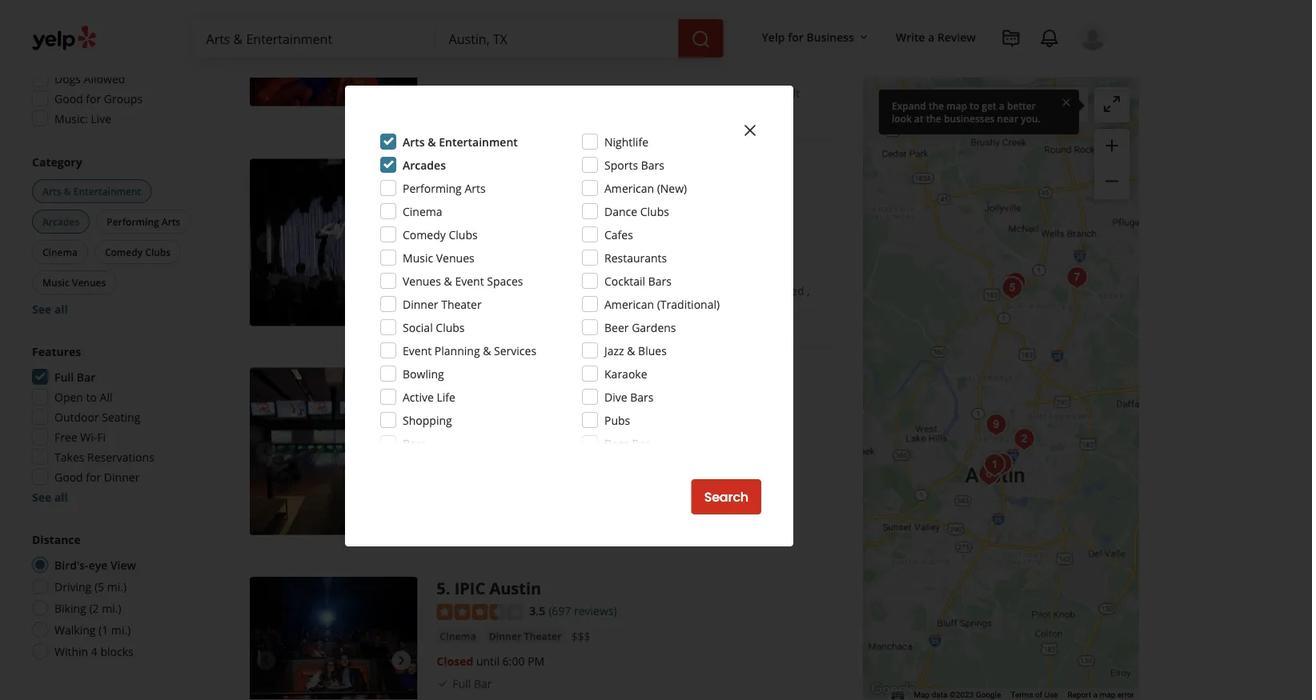 Task type: vqa. For each thing, say whether or not it's contained in the screenshot.
Elephant Room image
yes



Task type: locate. For each thing, give the bounding box(es) containing it.
2 vertical spatial entertainment
[[491, 368, 609, 390]]

2 american from the top
[[604, 297, 654, 312]]

cocktail
[[604, 273, 645, 289]]

16 checkmark v2 image
[[437, 61, 449, 74]]

venues up social
[[403, 273, 441, 289]]

full bar down closed until 6:00 pm
[[453, 676, 492, 691]]

0 horizontal spatial search
[[704, 488, 749, 506]]

esther's follies image
[[986, 448, 1018, 480]]

1 vertical spatial entertainment
[[73, 185, 141, 198]]

venues down arcades button
[[72, 276, 106, 289]]

american (traditional)
[[604, 297, 720, 312]]

1 horizontal spatial dinner
[[403, 297, 438, 312]]

good for groups
[[54, 91, 143, 106]]

close image
[[1060, 95, 1073, 109], [741, 121, 760, 140]]

2 . from the top
[[446, 368, 450, 390]]

1 american from the top
[[604, 181, 654, 196]]

1 horizontal spatial map
[[1018, 97, 1041, 113]]

. left evo
[[446, 368, 450, 390]]

1 vertical spatial 16 checkmark v2 image
[[437, 677, 449, 690]]

1 horizontal spatial event
[[455, 273, 484, 289]]

1 pm from the top
[[528, 15, 545, 30]]

3 until from the top
[[476, 654, 500, 669]]

4 right active
[[437, 368, 446, 390]]

0 vertical spatial music
[[403, 250, 433, 265]]

1 closed from the top
[[437, 15, 473, 30]]

closed until 6:00 pm
[[437, 654, 545, 669]]

cinema link
[[437, 419, 479, 435], [437, 628, 479, 644]]

0 vertical spatial theater
[[540, 283, 578, 298]]

0 vertical spatial arcades
[[403, 157, 446, 173]]

for right $25
[[475, 38, 490, 53]]

good down "dogs"
[[54, 91, 83, 106]]

work i loooved! the beautiful , talented , (& seasoned) shannon..."
[[454, 283, 810, 314]]

social clubs
[[403, 320, 465, 335]]

1 vertical spatial close image
[[741, 121, 760, 140]]

0 horizontal spatial close image
[[741, 121, 760, 140]]

on
[[602, 492, 615, 508]]

1 reviews) from the top
[[574, 185, 617, 200]]

full bar for 3's 16 checkmark v2 icon
[[453, 257, 492, 273]]

for down dogs allowed
[[86, 91, 101, 106]]

, right talented
[[807, 283, 810, 298]]

of down ""support the arts"
[[494, 102, 505, 117]]

1 vertical spatial music venues
[[42, 276, 106, 289]]

performing up performing arts link
[[403, 181, 462, 196]]

2 all from the top
[[54, 490, 68, 505]]

map
[[1018, 97, 1041, 113], [947, 99, 967, 112], [1100, 691, 1116, 700]]

dive bars
[[604, 390, 654, 405]]

6:00
[[503, 654, 525, 669]]

cinema down 3
[[403, 204, 442, 219]]

0 vertical spatial open
[[54, 11, 83, 26]]

2 reviews) from the top
[[574, 395, 617, 410]]

life
[[437, 390, 455, 405]]

see all button for features
[[32, 490, 68, 505]]

comedy down (525
[[529, 211, 568, 224]]

bars down shopping
[[403, 436, 426, 451]]

2 next image from the top
[[392, 652, 411, 671]]

bar up open to all
[[77, 369, 95, 385]]

next image up venues & event spaces
[[392, 233, 411, 252]]

1 vertical spatial until
[[476, 235, 500, 250]]

(&
[[454, 299, 466, 314]]

0 horizontal spatial map
[[947, 99, 967, 112]]

the for "support the arts
[[503, 86, 520, 101]]

pm
[[528, 15, 545, 30], [528, 654, 545, 669]]

1 vertical spatial closed
[[437, 235, 473, 250]]

1 horizontal spatial 4
[[437, 368, 446, 390]]

0 vertical spatial cinema link
[[437, 419, 479, 435]]

2 see from the top
[[32, 490, 51, 505]]

theater
[[441, 297, 482, 312], [524, 629, 562, 643]]

0 horizontal spatial arcades
[[42, 215, 79, 228]]

16 checkmark v2 image
[[437, 259, 449, 272], [437, 677, 449, 690]]

cinema inside search dialog
[[403, 204, 442, 219]]

all
[[100, 390, 113, 405]]

karaoke
[[604, 366, 647, 382]]

beer gardens
[[604, 320, 676, 335]]

3 previous image from the top
[[256, 652, 275, 671]]

option group containing distance
[[27, 532, 199, 665]]

1 vertical spatial of
[[1035, 691, 1043, 700]]

comedy clubs up music venues button
[[105, 245, 171, 259]]

1 horizontal spatial music venues
[[403, 250, 475, 265]]

reviews) up $$$
[[574, 604, 617, 619]]

None search field
[[193, 19, 727, 58]]

1 16 checkmark v2 image from the top
[[437, 259, 449, 272]]

slideshow element for 3
[[250, 159, 417, 326]]

search
[[965, 97, 1000, 113], [704, 488, 749, 506]]

1 vertical spatial reviews)
[[574, 395, 617, 410]]

until down performing arts link
[[476, 235, 500, 250]]

beer down pubs at the left
[[604, 436, 629, 451]]

1 vertical spatial mi.)
[[102, 601, 121, 616]]

2 , from the left
[[807, 283, 810, 298]]

1 horizontal spatial ,
[[807, 283, 810, 298]]

1 . from the top
[[446, 159, 450, 181]]

good down "takes"
[[54, 470, 83, 485]]

music venues down arcades button
[[42, 276, 106, 289]]

0 vertical spatial dinner theater
[[403, 297, 482, 312]]

dinner theater up the '6:00'
[[489, 629, 562, 643]]

comedy clubs down (525
[[529, 211, 597, 224]]

performing
[[403, 181, 462, 196], [440, 211, 494, 224], [107, 215, 159, 228]]

(287 reviews)
[[549, 395, 617, 410]]

1 vertical spatial beer
[[604, 436, 629, 451]]

outdoor
[[54, 410, 99, 425]]

2 good from the top
[[54, 91, 83, 106]]

see all for category
[[32, 301, 68, 317]]

0 vertical spatial 16 checkmark v2 image
[[437, 259, 449, 272]]

good for good for kids
[[54, 51, 83, 66]]

pm right the '6:00'
[[528, 654, 545, 669]]

cafes
[[604, 227, 633, 242]]

close image down visit
[[741, 121, 760, 140]]

2 horizontal spatial comedy clubs
[[529, 211, 597, 224]]

4
[[437, 368, 446, 390], [91, 644, 98, 659]]

option group
[[27, 532, 199, 665]]

closed down performing arts link
[[437, 235, 473, 250]]

0 vertical spatial reviews)
[[574, 185, 617, 200]]

dinner down reservations
[[104, 470, 140, 485]]

1 horizontal spatial is
[[606, 86, 614, 101]]

3 reviews) from the top
[[574, 604, 617, 619]]

1 next image from the top
[[392, 233, 411, 252]]

1 until from the top
[[476, 15, 500, 30]]

theater inside on the wall walking to my specific theater is great."
[[454, 508, 492, 524]]

0 horizontal spatial dinner
[[104, 470, 140, 485]]

1 vertical spatial pm
[[528, 654, 545, 669]]

3 slideshow element from the top
[[250, 368, 417, 536]]

mi.) right (1
[[111, 622, 131, 638]]

1 vertical spatial comedy
[[403, 227, 446, 242]]

2 vertical spatial comedy
[[105, 245, 143, 259]]

1 vertical spatial next image
[[392, 442, 411, 461]]

event planning & services
[[403, 343, 536, 358]]

search inside button
[[704, 488, 749, 506]]

4 inside option group
[[91, 644, 98, 659]]

google image
[[867, 680, 920, 701]]

see all button down music venues button
[[32, 301, 68, 317]]

0 vertical spatial next image
[[392, 233, 411, 252]]

arts & entertainment up the 3 .
[[403, 134, 518, 149]]

this
[[551, 86, 573, 101]]

mi.)
[[107, 579, 127, 594], [102, 601, 121, 616], [111, 622, 131, 638]]

to
[[970, 99, 979, 112], [543, 102, 554, 117], [86, 390, 97, 405], [704, 492, 715, 508]]

(287
[[549, 395, 571, 410]]

1 vertical spatial next image
[[392, 652, 411, 671]]

great."
[[506, 508, 541, 524]]

comedy up music venues button
[[105, 245, 143, 259]]

1 horizontal spatial search
[[965, 97, 1000, 113]]

slideshow element for 4
[[250, 368, 417, 536]]

2 vertical spatial cinema button
[[437, 628, 479, 644]]

full bar for 5 16 checkmark v2 icon
[[453, 676, 492, 691]]

for right yelp at the top
[[788, 29, 804, 44]]

0 horizontal spatial comedy clubs button
[[94, 240, 181, 264]]

performing arts inside search dialog
[[403, 181, 486, 196]]

fi
[[97, 430, 106, 445]]

map inside expand the map to get a better look at the businesses near you.
[[947, 99, 967, 112]]

0 horizontal spatial ,
[[755, 283, 758, 298]]

a right get
[[999, 99, 1005, 112]]

1 vertical spatial the vortex image
[[1008, 424, 1040, 456]]

open for open to all
[[54, 390, 83, 405]]

map for moves
[[1018, 97, 1041, 113]]

1 slideshow element from the top
[[250, 0, 417, 107]]

full
[[453, 60, 471, 75], [453, 257, 471, 273], [54, 369, 74, 385], [453, 676, 471, 691]]

for for kids
[[86, 51, 101, 66]]

features
[[32, 344, 81, 359]]

0 vertical spatial mi.)
[[107, 579, 127, 594]]

write
[[896, 29, 925, 44]]

1 see from the top
[[32, 301, 51, 317]]

arcades down arts & entertainment button at the left top of page
[[42, 215, 79, 228]]

yelp for business
[[762, 29, 854, 44]]

sports
[[604, 157, 638, 173]]

to down ! at the left top of page
[[543, 102, 554, 117]]

street
[[661, 211, 692, 226]]

"first, the inside theater art
[[454, 283, 598, 298]]

2 see all from the top
[[32, 490, 68, 505]]

1 vertical spatial see
[[32, 490, 51, 505]]

open up offers
[[54, 11, 83, 26]]

venues inside button
[[72, 276, 106, 289]]

performing arts down arts & entertainment button at the left top of page
[[107, 215, 181, 228]]

for down takes reservations
[[86, 470, 101, 485]]

projects image
[[1002, 29, 1021, 48]]

a right write
[[928, 29, 935, 44]]

arts & entertainment up arcades button
[[42, 185, 141, 198]]

dogs allowed
[[54, 71, 125, 86]]

. left ipic at the left
[[446, 577, 450, 599]]

©2023
[[950, 691, 974, 700]]

as
[[1003, 97, 1015, 113]]

close image inside search dialog
[[741, 121, 760, 140]]

unsure
[[454, 102, 491, 117]]

0 vertical spatial all
[[54, 301, 68, 317]]

, left talented
[[755, 283, 758, 298]]

2 beer from the top
[[604, 436, 629, 451]]

full right 16 checkmark v2 image
[[453, 60, 471, 75]]

2 closed from the top
[[437, 235, 473, 250]]

planning
[[435, 343, 480, 358]]

theater down 3.5 in the bottom left of the page
[[524, 629, 562, 643]]

offers delivery
[[54, 31, 132, 46]]

search for search as map moves
[[965, 97, 1000, 113]]

good for good for groups
[[54, 91, 83, 106]]

visit
[[731, 86, 751, 101]]

1 vertical spatial see all
[[32, 490, 68, 505]]

the vortex image
[[250, 0, 417, 107], [1008, 424, 1040, 456]]

0 horizontal spatial 4
[[91, 644, 98, 659]]

see all button up the distance
[[32, 490, 68, 505]]

3
[[437, 159, 446, 181]]

0 vertical spatial next image
[[392, 13, 411, 32]]

0 vertical spatial arts & entertainment
[[403, 134, 518, 149]]

my left specific
[[718, 492, 734, 508]]

comedy inside group
[[105, 245, 143, 259]]

bars up american (traditional)
[[648, 273, 672, 289]]

until for 5
[[476, 654, 500, 669]]

for for groups
[[86, 91, 101, 106]]

0 vertical spatial entertainment
[[439, 134, 518, 149]]

0 vertical spatial the vortex image
[[250, 0, 417, 107]]

the inside on the wall walking to my specific theater is great."
[[618, 492, 635, 508]]

3 . from the top
[[446, 577, 450, 599]]

and
[[754, 86, 774, 101]]

is
[[606, 86, 614, 101], [495, 508, 503, 524]]

search left as
[[965, 97, 1000, 113]]

bar down $25 for $35 deal on the left of the page
[[474, 60, 492, 75]]

2 previous image from the top
[[256, 442, 275, 461]]

performing arts link
[[437, 210, 520, 226]]

closed down the 3.5 star rating image
[[437, 654, 473, 669]]

next image for 3
[[392, 233, 411, 252]]

view
[[110, 558, 136, 573]]

beer for beer gardens
[[604, 320, 629, 335]]

mi.) right (2
[[102, 601, 121, 616]]

wi-
[[80, 430, 97, 445]]

arcades up "4.6 star rating" image on the left
[[403, 157, 446, 173]]

16 checkmark v2 image up venues & event spaces
[[437, 259, 449, 272]]

1 see all button from the top
[[32, 301, 68, 317]]

0 horizontal spatial performing arts button
[[96, 210, 191, 234]]

theater up 'shannon..."'
[[540, 283, 578, 298]]

cinema button for first the cinema link
[[437, 419, 479, 435]]

is inside on the wall walking to my specific theater is great."
[[495, 508, 503, 524]]

dinner up social
[[403, 297, 438, 312]]

(new)
[[657, 181, 687, 196]]

1 vertical spatial search
[[704, 488, 749, 506]]

a
[[928, 29, 935, 44], [617, 86, 623, 101], [999, 99, 1005, 112], [1093, 691, 1098, 700]]

kids
[[104, 51, 126, 66]]

1 horizontal spatial comedy
[[403, 227, 446, 242]]

beer up jazz at the left of page
[[604, 320, 629, 335]]

3.5
[[529, 604, 545, 619]]

walking
[[54, 622, 96, 638]]

. for 5
[[446, 577, 450, 599]]

1 horizontal spatial arcades
[[403, 157, 446, 173]]

free
[[54, 430, 77, 445]]

american
[[604, 181, 654, 196], [604, 297, 654, 312]]

bar down closed until 6:00 pm
[[474, 676, 492, 691]]

1 open from the top
[[54, 11, 83, 26]]

blocks
[[100, 644, 133, 659]]

closed for 5
[[437, 654, 473, 669]]

see all up the distance
[[32, 490, 68, 505]]

4 down walking (1 mi.)
[[91, 644, 98, 659]]

0 vertical spatial theater
[[441, 297, 482, 312]]

music up venues & event spaces
[[403, 250, 433, 265]]

free wi-fi
[[54, 430, 106, 445]]

good up "dogs"
[[54, 51, 83, 66]]

0 vertical spatial until
[[476, 15, 500, 30]]

2 pm from the top
[[528, 654, 545, 669]]

1 horizontal spatial the vortex image
[[1008, 424, 1040, 456]]

performing inside search dialog
[[403, 181, 462, 196]]

1 horizontal spatial comedy clubs button
[[526, 210, 600, 226]]

1 next image from the top
[[392, 13, 411, 32]]

arts & entertainment inside button
[[42, 185, 141, 198]]

0 vertical spatial pm
[[528, 15, 545, 30]]

all down "takes"
[[54, 490, 68, 505]]

bars up american (new)
[[641, 157, 664, 173]]

map left get
[[947, 99, 967, 112]]

to inside on the wall walking to my specific theater is great."
[[704, 492, 715, 508]]

bar down dive bars
[[632, 436, 650, 451]]

1 vertical spatial previous image
[[256, 442, 275, 461]]

a inside expand the map to get a better look at the businesses near you.
[[999, 99, 1005, 112]]

2 vertical spatial reviews)
[[574, 604, 617, 619]]

bars right dive
[[630, 390, 654, 405]]

esther's follies image
[[250, 159, 417, 326]]

1 vertical spatial event
[[403, 343, 432, 358]]

0 vertical spatial see
[[32, 301, 51, 317]]

2 until from the top
[[476, 235, 500, 250]]

the for "first, the inside theater art
[[486, 283, 503, 298]]

pm right 5:00 at top left
[[528, 15, 545, 30]]

entertainment up arcades button
[[73, 185, 141, 198]]

next image down shopping
[[392, 442, 411, 461]]

1 vertical spatial arcades
[[42, 215, 79, 228]]

1 beer from the top
[[604, 320, 629, 335]]

i
[[630, 283, 633, 298]]

$$$
[[571, 629, 591, 644]]

performing arts button down arts & entertainment button at the left top of page
[[96, 210, 191, 234]]

4 slideshow element from the top
[[250, 577, 417, 701]]

for for dinner
[[86, 470, 101, 485]]

2 vertical spatial dinner
[[489, 629, 522, 643]]

(697 reviews)
[[549, 604, 617, 619]]

performing for 1st the performing arts button
[[107, 215, 159, 228]]

for inside yelp for business button
[[788, 29, 804, 44]]

0 vertical spatial good
[[54, 51, 83, 66]]

close image inside expand the map to get a better look at the businesses near you. tooltip
[[1060, 95, 1073, 109]]

seating
[[102, 410, 140, 425]]

performing arts button down "4.6 star rating" image on the left
[[437, 210, 520, 226]]

event
[[455, 273, 484, 289], [403, 343, 432, 358]]

until left the '6:00'
[[476, 654, 500, 669]]

of inside the ! this place is a gem. it was my first visit and i felt unsure of where to go."
[[494, 102, 505, 117]]

see up the distance
[[32, 490, 51, 505]]

keyboard shortcuts image
[[892, 692, 904, 700]]

0 vertical spatial comedy clubs button
[[526, 210, 600, 226]]

0 horizontal spatial is
[[495, 508, 503, 524]]

music venues inside button
[[42, 276, 106, 289]]

previous image
[[256, 13, 275, 32], [256, 442, 275, 461], [256, 652, 275, 671]]

american down sports bars
[[604, 181, 654, 196]]

a inside the ! this place is a gem. it was my first visit and i felt unsure of where to go."
[[617, 86, 623, 101]]

within 4 blocks
[[54, 644, 133, 659]]

close image for search dialog
[[741, 121, 760, 140]]

cinema link down life
[[437, 419, 479, 435]]

next image
[[392, 233, 411, 252], [392, 442, 411, 461]]

1 vertical spatial theater
[[454, 508, 492, 524]]

1 horizontal spatial arts & entertainment
[[403, 134, 518, 149]]

1 good from the top
[[54, 51, 83, 66]]

0 vertical spatial is
[[606, 86, 614, 101]]

2 vertical spatial good
[[54, 470, 83, 485]]

nightlife
[[604, 134, 648, 149]]

event up (&
[[455, 273, 484, 289]]

my right was
[[688, 86, 704, 101]]

performing arts down "4.6 star rating" image on the left
[[440, 211, 516, 224]]

cinema button down life
[[437, 419, 479, 435]]

music down arcades button
[[42, 276, 70, 289]]

! this place is a gem. it was my first visit and i felt unsure of where to go."
[[454, 86, 800, 117]]

cinema link down the 3.5 star rating image
[[437, 628, 479, 644]]

0 vertical spatial previous image
[[256, 13, 275, 32]]

american down cocktail
[[604, 297, 654, 312]]

closed up $25
[[437, 15, 473, 30]]

0 vertical spatial see all button
[[32, 301, 68, 317]]

0 horizontal spatial arts & entertainment
[[42, 185, 141, 198]]

my
[[688, 86, 704, 101], [718, 492, 734, 508]]

0 vertical spatial comedy clubs
[[529, 211, 597, 224]]

bars for cocktail bars
[[648, 273, 672, 289]]

1 all from the top
[[54, 301, 68, 317]]

talented
[[761, 283, 804, 298]]

services
[[494, 343, 536, 358]]

2 vertical spatial previous image
[[256, 652, 275, 671]]

place
[[576, 86, 603, 101]]

1 vertical spatial all
[[54, 490, 68, 505]]

1 vertical spatial cinema button
[[437, 419, 479, 435]]

2 vertical spatial until
[[476, 654, 500, 669]]

pinstack image
[[1061, 262, 1093, 294]]

open up outdoor
[[54, 390, 83, 405]]

expand the map to get a better look at the businesses near you.
[[892, 99, 1041, 125]]

entertainment inside button
[[73, 185, 141, 198]]

mi.) for driving (5 mi.)
[[107, 579, 127, 594]]

entertainment down unsure
[[439, 134, 518, 149]]

2 horizontal spatial dinner
[[489, 629, 522, 643]]

1 vertical spatial music
[[42, 276, 70, 289]]

zoom in image
[[1102, 136, 1122, 155]]

group
[[1094, 129, 1130, 199], [29, 154, 199, 317], [27, 343, 199, 505]]

1 vertical spatial comedy clubs
[[403, 227, 478, 242]]

0 vertical spatial see all
[[32, 301, 68, 317]]

cinema button for first the cinema link from the bottom of the page
[[437, 628, 479, 644]]

a left gem.
[[617, 86, 623, 101]]

16 checkmark v2 image for 3
[[437, 259, 449, 272]]

2 vertical spatial closed
[[437, 654, 473, 669]]

2 next image from the top
[[392, 442, 411, 461]]

next image for 1st slideshow element from the top
[[392, 13, 411, 32]]

next image
[[392, 13, 411, 32], [392, 652, 411, 671]]

2 vertical spatial mi.)
[[111, 622, 131, 638]]

1 see all from the top
[[32, 301, 68, 317]]

dive
[[604, 390, 627, 405]]

arcades
[[403, 157, 446, 173], [42, 215, 79, 228]]

music inside search dialog
[[403, 250, 433, 265]]

map right as
[[1018, 97, 1041, 113]]

dinner theater up the "social clubs"
[[403, 297, 482, 312]]

2 performing arts button from the left
[[437, 210, 520, 226]]

dinner inside search dialog
[[403, 297, 438, 312]]

see all button for category
[[32, 301, 68, 317]]

1 horizontal spatial dinner theater
[[489, 629, 562, 643]]

map for to
[[947, 99, 967, 112]]

search dialog
[[0, 0, 1312, 701]]

map left error
[[1100, 691, 1116, 700]]

2 open from the top
[[54, 390, 83, 405]]

2 16 checkmark v2 image from the top
[[437, 677, 449, 690]]

at
[[914, 112, 924, 125]]

0 horizontal spatial of
[[494, 102, 505, 117]]

0 vertical spatial my
[[688, 86, 704, 101]]

entertainment inside search dialog
[[439, 134, 518, 149]]

slideshow element for 5
[[250, 577, 417, 701]]

punch bowl social austin image
[[1000, 267, 1032, 299]]

2 horizontal spatial map
[[1100, 691, 1116, 700]]

arts inside performing arts link
[[497, 211, 516, 224]]

is right place
[[606, 86, 614, 101]]

full down features at left
[[54, 369, 74, 385]]

full bar up venues & event spaces
[[453, 257, 492, 273]]

comedy for bottommost comedy clubs button
[[105, 245, 143, 259]]

1 vertical spatial open
[[54, 390, 83, 405]]

2 slideshow element from the top
[[250, 159, 417, 326]]

1 horizontal spatial close image
[[1060, 95, 1073, 109]]

3 closed from the top
[[437, 654, 473, 669]]

(2
[[89, 601, 99, 616]]

(5
[[94, 579, 104, 594]]

bar inside group
[[77, 369, 95, 385]]

1 vertical spatial my
[[718, 492, 734, 508]]

2 see all button from the top
[[32, 490, 68, 505]]

event down social
[[403, 343, 432, 358]]

0 horizontal spatial music venues
[[42, 276, 106, 289]]

performing arts
[[403, 181, 486, 196], [440, 211, 516, 224], [107, 215, 181, 228]]

slideshow element
[[250, 0, 417, 107], [250, 159, 417, 326], [250, 368, 417, 536], [250, 577, 417, 701]]

3 good from the top
[[54, 470, 83, 485]]

to right walking
[[704, 492, 715, 508]]

full down closed until 6:00 pm
[[453, 676, 471, 691]]



Task type: describe. For each thing, give the bounding box(es) containing it.
16 chevron down v2 image
[[857, 31, 870, 44]]

see all for features
[[32, 490, 68, 505]]

zoom out image
[[1102, 172, 1122, 191]]

closed for 3
[[437, 235, 473, 250]]

good for dinner
[[54, 470, 140, 485]]

deal
[[515, 38, 538, 53]]

comedy clubs inside search dialog
[[403, 227, 478, 242]]

evo entertainment group - kyle image
[[250, 368, 417, 536]]

2 cinema link from the top
[[437, 628, 479, 644]]

live
[[91, 111, 111, 126]]

0 horizontal spatial comedy clubs
[[105, 245, 171, 259]]

bars for dive bars
[[630, 390, 654, 405]]

distance
[[32, 532, 81, 547]]

a inside "link"
[[928, 29, 935, 44]]

within
[[54, 644, 88, 659]]

full bar inside group
[[54, 369, 95, 385]]

you.
[[1021, 112, 1041, 125]]

mi.) for biking (2 mi.)
[[102, 601, 121, 616]]

pubs
[[604, 413, 630, 428]]

to inside the ! this place is a gem. it was my first visit and i felt unsure of where to go."
[[543, 102, 554, 117]]

good for kids
[[54, 51, 126, 66]]

all for features
[[54, 490, 68, 505]]

reservations
[[87, 450, 154, 465]]

3.5 link
[[529, 602, 545, 619]]

bird's-eye view
[[54, 558, 136, 573]]

pm for closed until 6:00 pm
[[528, 654, 545, 669]]

pm for closed until 5:00 pm
[[528, 15, 545, 30]]

felt
[[783, 86, 800, 101]]

arts & entertainment button
[[32, 179, 152, 203]]

driving
[[54, 579, 91, 594]]

report a map error
[[1068, 691, 1134, 700]]

. for 3
[[446, 159, 450, 181]]

delivery
[[90, 31, 132, 46]]

notifications image
[[1040, 29, 1059, 48]]

expand
[[892, 99, 926, 112]]

seasoned)
[[469, 299, 522, 314]]

16 checkmark v2 image for 5
[[437, 677, 449, 690]]

next image for 4
[[392, 442, 411, 461]]

map region
[[800, 26, 1210, 701]]

sixth
[[632, 211, 658, 226]]

theater inside search dialog
[[441, 297, 482, 312]]

report
[[1068, 691, 1091, 700]]

1 performing arts button from the left
[[96, 210, 191, 234]]

user actions element
[[749, 20, 1130, 119]]

error
[[1118, 691, 1134, 700]]

. for 4
[[446, 368, 450, 390]]

my inside the ! this place is a gem. it was my first visit and i felt unsure of where to go."
[[688, 86, 704, 101]]

previous image for 4 . evo entertainment group - kyle
[[256, 442, 275, 461]]

sixth street district
[[632, 211, 732, 226]]

1 horizontal spatial theater
[[540, 283, 578, 298]]

"first,
[[454, 283, 483, 298]]

1 cinema link from the top
[[437, 419, 479, 435]]

beer bar
[[604, 436, 650, 451]]

business
[[807, 29, 854, 44]]

more
[[587, 299, 617, 314]]

the for expand the map to get a better look at the businesses near you.
[[929, 99, 944, 112]]

venues up venues & event spaces
[[436, 250, 475, 265]]

active life
[[403, 390, 455, 405]]

open for open now
[[54, 11, 83, 26]]

wall
[[638, 492, 659, 508]]

0 vertical spatial cinema button
[[32, 240, 88, 264]]

arcades inside button
[[42, 215, 79, 228]]

3 star rating image
[[437, 395, 523, 411]]

search image
[[691, 30, 711, 49]]

see for features
[[32, 490, 51, 505]]

dinner theater inside search dialog
[[403, 297, 482, 312]]

(traditional)
[[657, 297, 720, 312]]

expand the map to get a better look at the businesses near you. tooltip
[[879, 90, 1079, 135]]

music:
[[54, 111, 88, 126]]

$25 for $35 deal
[[453, 38, 538, 53]]

dinner inside dinner theater button
[[489, 629, 522, 643]]

art
[[581, 283, 598, 298]]

1 , from the left
[[755, 283, 758, 298]]

beautiful
[[706, 283, 752, 298]]

venues & event spaces
[[403, 273, 523, 289]]

gem.
[[626, 86, 652, 101]]

comedy inside search dialog
[[403, 227, 446, 242]]

"support the arts
[[454, 86, 545, 101]]

takes
[[54, 450, 84, 465]]

bars for sports bars
[[641, 157, 664, 173]]

american for american (new)
[[604, 181, 654, 196]]

review
[[938, 29, 976, 44]]

shopping
[[403, 413, 452, 428]]

yelp for business button
[[755, 22, 877, 51]]

go."
[[557, 102, 577, 117]]

open to all
[[54, 390, 113, 405]]

better
[[1007, 99, 1036, 112]]

closed until 5:00 pm
[[437, 15, 545, 30]]

until for 3
[[476, 235, 500, 250]]

map for error
[[1100, 691, 1116, 700]]

it
[[655, 86, 662, 101]]

performing arts inside performing arts link
[[440, 211, 516, 224]]

is inside the ! this place is a gem. it was my first visit and i felt unsure of where to go."
[[606, 86, 614, 101]]

cinema down the 3.5 star rating image
[[440, 629, 476, 643]]

takes reservations
[[54, 450, 154, 465]]

a right report
[[1093, 691, 1098, 700]]

0 horizontal spatial the vortex image
[[250, 0, 417, 107]]

category
[[32, 154, 82, 169]]

see for category
[[32, 301, 51, 317]]

bar down closed until thursday
[[474, 257, 492, 273]]

arts & entertainment inside search dialog
[[403, 134, 518, 149]]

the for on the wall walking to my specific theater is great."
[[618, 492, 635, 508]]

previous image
[[256, 233, 275, 252]]

music venues button
[[32, 271, 116, 295]]

ipic austin image
[[996, 272, 1028, 304]]

ipic
[[454, 577, 485, 599]]

!
[[545, 86, 548, 101]]

group containing category
[[29, 154, 199, 317]]

close image for expand the map to get a better look at the businesses near you. tooltip
[[1060, 95, 1073, 109]]

bar inside search dialog
[[632, 436, 650, 451]]

for for $35
[[475, 38, 490, 53]]

dance clubs
[[604, 204, 669, 219]]

comedy for the rightmost comedy clubs button
[[529, 211, 568, 224]]

closed until thursday
[[437, 235, 551, 250]]

"support
[[454, 86, 500, 101]]

music inside button
[[42, 276, 70, 289]]

search button
[[691, 480, 761, 515]]

reviews) for austin
[[574, 604, 617, 619]]

full up venues & event spaces
[[453, 257, 471, 273]]

cinema down arcades button
[[42, 245, 78, 259]]

(525
[[549, 185, 571, 200]]

specific
[[737, 492, 775, 508]]

beer for beer bar
[[604, 436, 629, 451]]

loooved!
[[636, 283, 681, 298]]

dinner theater link
[[486, 628, 565, 644]]

(287 reviews) link
[[549, 393, 617, 410]]

to inside expand the map to get a better look at the businesses near you.
[[970, 99, 979, 112]]

expand map image
[[1102, 94, 1122, 114]]

16 speech v2 image
[[437, 285, 449, 298]]

bird's-
[[54, 558, 89, 573]]

music venues inside search dialog
[[403, 250, 475, 265]]

report a map error link
[[1068, 691, 1134, 700]]

to left the all
[[86, 390, 97, 405]]

$25
[[453, 38, 472, 53]]

sky lounge on lady bird image
[[973, 459, 1005, 491]]

the ballroom at spider house image
[[980, 409, 1012, 441]]

3.5 star rating image
[[437, 604, 523, 620]]

yelp
[[762, 29, 785, 44]]

cinema down life
[[440, 420, 476, 433]]

good for good for dinner
[[54, 470, 83, 485]]

ipic austin image
[[250, 577, 417, 701]]

performing for first the performing arts button from the right
[[440, 211, 494, 224]]

biking (2 mi.)
[[54, 601, 121, 616]]

where
[[507, 102, 540, 117]]

mi.) for walking (1 mi.)
[[111, 622, 131, 638]]

& inside button
[[64, 185, 71, 198]]

clubs inside group
[[145, 245, 171, 259]]

0 vertical spatial event
[[455, 273, 484, 289]]

google
[[976, 691, 1001, 700]]

group containing features
[[27, 343, 199, 505]]

jazz & blues
[[604, 343, 667, 358]]

arts inside arts & entertainment button
[[42, 185, 61, 198]]

0 vertical spatial 4
[[437, 368, 446, 390]]

sports bars
[[604, 157, 664, 173]]

1 vertical spatial comedy clubs button
[[94, 240, 181, 264]]

ipic austin link
[[454, 577, 541, 599]]

1 horizontal spatial of
[[1035, 691, 1043, 700]]

previous image for 5 . ipic austin
[[256, 652, 275, 671]]

active
[[403, 390, 434, 405]]

dinner theater button
[[486, 628, 565, 644]]

for for business
[[788, 29, 804, 44]]

social
[[403, 320, 433, 335]]

cocktail bars
[[604, 273, 672, 289]]

evo entertainment group - kyle link
[[454, 368, 710, 390]]

3 .
[[437, 159, 454, 181]]

next image for 5's slideshow element
[[392, 652, 411, 671]]

full bar for 16 checkmark v2 image
[[453, 60, 492, 75]]

map data ©2023 google
[[914, 691, 1001, 700]]

5:00
[[503, 15, 525, 30]]

search for search
[[704, 488, 749, 506]]

elephant room image
[[979, 449, 1011, 481]]

dinner theater inside button
[[489, 629, 562, 643]]

my inside on the wall walking to my specific theater is great."
[[718, 492, 734, 508]]

(697 reviews) link
[[549, 602, 617, 619]]

arcades inside search dialog
[[403, 157, 446, 173]]

16 deal v2 image
[[437, 39, 449, 52]]

4.6 star rating image
[[437, 186, 523, 202]]

1 previous image from the top
[[256, 13, 275, 32]]

american for american (traditional)
[[604, 297, 654, 312]]

gardens
[[632, 320, 676, 335]]

dogs
[[54, 71, 81, 86]]

district
[[695, 211, 732, 226]]

reviews) for entertainment
[[574, 395, 617, 410]]

theater inside dinner theater button
[[524, 629, 562, 643]]

all for category
[[54, 301, 68, 317]]



